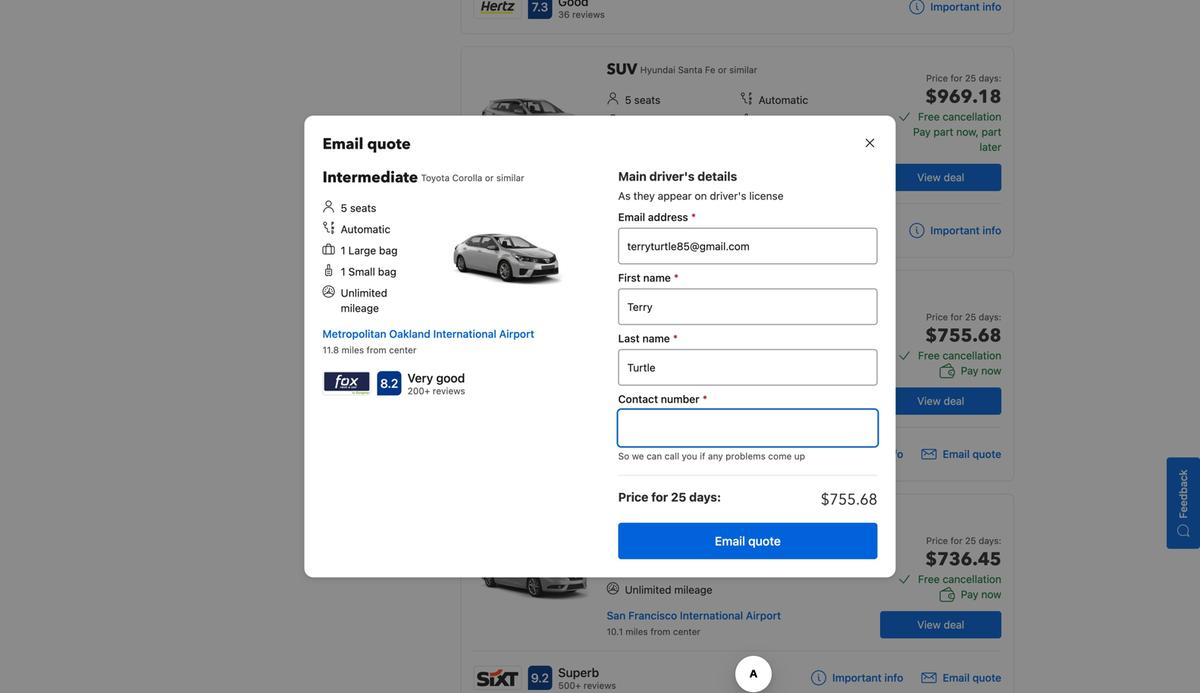 Task type: vqa. For each thing, say whether or not it's contained in the screenshot.
carrier
no



Task type: describe. For each thing, give the bounding box(es) containing it.
pay inside the pay part now, part later
[[913, 125, 931, 138]]

corolla for metropolitan oakland international airport button to the right
[[736, 288, 767, 299]]

can
[[647, 451, 662, 461]]

unlimited inside email quote dialog
[[341, 287, 387, 299]]

view deal button for $969.18
[[880, 164, 1002, 191]]

san francisco international airport 10.1 miles from center
[[607, 609, 781, 637]]

corolla for metropolitan oakland international airport button inside email quote dialog
[[452, 173, 482, 183]]

200+
[[408, 386, 430, 396]]

they
[[634, 190, 655, 202]]

days: inside email quote dialog
[[689, 490, 721, 504]]

deal for $736.45
[[944, 618, 965, 631]]

supplied by sixt image
[[474, 667, 521, 689]]

miles for $755.68
[[626, 403, 648, 413]]

last
[[618, 332, 640, 345]]

similar inside email quote dialog
[[496, 173, 524, 183]]

reviews
[[433, 386, 465, 396]]

large for $736.45
[[633, 562, 660, 575]]

hyundai
[[640, 64, 676, 75]]

suv hyundai santa fe or similar
[[607, 59, 757, 80]]

airport for $969.18
[[746, 162, 781, 174]]

unlimited mileage inside email quote dialog
[[341, 287, 387, 314]]

view deal for $969.18
[[917, 171, 965, 184]]

1 horizontal spatial metropolitan oakland international airport button
[[607, 386, 819, 398]]

25 for $736.45
[[965, 535, 976, 546]]

price for $969.18
[[926, 73, 948, 83]]

or inside intermediate nissan sentra or similar
[[767, 512, 776, 522]]

intermediate for $755.68
[[607, 283, 702, 304]]

seats for $969.18
[[634, 94, 661, 106]]

now for $736.45
[[982, 588, 1002, 601]]

* for first name *
[[674, 271, 679, 284]]

oakland for metropolitan oakland international airport button to the right
[[673, 386, 715, 398]]

intermediate toyota corolla or similar inside email quote dialog
[[323, 167, 524, 188]]

days: for $736.45
[[979, 535, 1002, 546]]

cancellation for $969.18
[[943, 110, 1002, 123]]

free for $755.68
[[918, 349, 940, 362]]

now for $755.68
[[982, 364, 1002, 377]]

pay part now, part later
[[913, 125, 1002, 153]]

center for $755.68
[[673, 403, 701, 413]]

intermediate for $736.45
[[607, 507, 702, 527]]

automatic inside email quote dialog
[[341, 223, 390, 235]]

email address *
[[618, 211, 696, 223]]

$969.18
[[926, 85, 1002, 110]]

price for 25 days: $755.68
[[926, 312, 1002, 348]]

price for 25 days: $736.45
[[926, 535, 1002, 572]]

automatic for $755.68
[[759, 317, 808, 330]]

5 seats for $969.18
[[625, 94, 661, 106]]

none email field inside email quote dialog
[[618, 228, 878, 264]]

$755.68 inside product card group
[[926, 323, 1002, 348]]

center for $736.45
[[673, 626, 701, 637]]

airport inside email quote dialog
[[499, 328, 534, 340]]

metropolitan oakland international airport button inside email quote dialog
[[323, 328, 534, 340]]

number
[[661, 393, 700, 405]]

last name *
[[618, 332, 678, 345]]

call
[[665, 451, 679, 461]]

first name *
[[618, 271, 679, 284]]

international for $969.18
[[680, 162, 743, 174]]

product card group containing $736.45
[[461, 494, 1015, 693]]

price for $736.45
[[926, 535, 948, 546]]

small for $736.45
[[766, 562, 793, 575]]

fe
[[705, 64, 716, 75]]

as
[[618, 190, 631, 202]]

pay now for $736.45
[[961, 588, 1002, 601]]

2
[[625, 115, 631, 127]]

license
[[749, 190, 784, 202]]

san for $969.18
[[607, 162, 626, 174]]

later
[[980, 141, 1002, 153]]

details
[[698, 169, 737, 184]]

name for last name
[[643, 332, 670, 345]]

email quote button inside email quote dialog
[[618, 523, 878, 559]]

from for $755.68
[[651, 403, 671, 413]]

days: for $969.18
[[979, 73, 1002, 83]]

supplied by thrifty image
[[474, 219, 521, 242]]

$736.45
[[926, 547, 1002, 572]]

san francisco international airport button for $969.18
[[607, 162, 781, 174]]

francisco for $969.18
[[629, 162, 677, 174]]

santa
[[678, 64, 703, 75]]

contact
[[618, 393, 658, 405]]

1 large bag for $736.45
[[625, 562, 682, 575]]

price for 25 days:
[[618, 490, 721, 504]]

none text field inside email quote dialog
[[618, 289, 878, 325]]

unlimited for $755.68
[[625, 360, 672, 372]]

small inside email quote dialog
[[349, 265, 375, 278]]

supplied by fox image
[[323, 372, 370, 395]]

none telephone field inside email quote dialog
[[618, 410, 878, 446]]

unlimited for $736.45
[[625, 583, 672, 596]]

email quote button for $736.45
[[922, 670, 1002, 685]]

small for $969.18
[[766, 115, 793, 127]]

view deal button for $755.68
[[880, 387, 1002, 415]]

product card group inside email quote dialog
[[323, 167, 591, 423]]

view for $736.45
[[917, 618, 941, 631]]

1 small bag inside email quote dialog
[[341, 265, 397, 278]]

address
[[648, 211, 688, 223]]

problems
[[726, 451, 766, 461]]

25 for $755.68
[[965, 312, 976, 322]]

main
[[618, 169, 647, 184]]

appear
[[658, 190, 692, 202]]

1 large bag inside email quote dialog
[[341, 244, 398, 257]]

bags
[[665, 115, 689, 127]]

8.2
[[380, 376, 398, 391]]

automatic for $736.45
[[759, 541, 808, 554]]

10.1
[[607, 626, 623, 637]]

from for $969.18
[[651, 179, 671, 190]]

center inside email quote dialog
[[389, 345, 417, 355]]

2 part from the left
[[982, 125, 1002, 138]]

free for $736.45
[[918, 573, 940, 585]]

cancellation for $736.45
[[943, 573, 1002, 585]]

nissan
[[705, 512, 734, 522]]

main driver's details as they appear on driver's license
[[618, 169, 784, 202]]

large inside email quote dialog
[[349, 244, 376, 257]]

metropolitan for metropolitan oakland international airport button to the right
[[607, 386, 671, 398]]

miles for $736.45
[[626, 626, 648, 637]]

intermediate inside email quote dialog
[[323, 167, 418, 188]]

name for first name
[[643, 271, 671, 284]]

now,
[[957, 125, 979, 138]]

25 inside email quote dialog
[[671, 490, 687, 504]]

toyota for metropolitan oakland international airport button inside email quote dialog
[[421, 173, 450, 183]]

international inside email quote dialog
[[433, 328, 497, 340]]

san for $736.45
[[607, 609, 626, 622]]

or inside email quote dialog
[[485, 173, 494, 183]]

* for last name *
[[673, 332, 678, 345]]

1 large bag for $755.68
[[625, 339, 682, 351]]

5 inside email quote dialog
[[341, 202, 347, 214]]

pay for $755.68
[[961, 364, 979, 377]]



Task type: locate. For each thing, give the bounding box(es) containing it.
1 vertical spatial cancellation
[[943, 349, 1002, 362]]

1 vertical spatial oakland
[[673, 386, 715, 398]]

francisco
[[629, 162, 677, 174], [629, 609, 677, 622]]

automatic for $969.18
[[759, 94, 808, 106]]

from up 8.2
[[367, 345, 387, 355]]

miles
[[626, 179, 648, 190], [342, 345, 364, 355], [626, 403, 648, 413], [626, 626, 648, 637]]

* right number
[[703, 393, 708, 405]]

0 vertical spatial metropolitan oakland international airport 11.8 miles from center
[[323, 328, 534, 355]]

2 francisco from the top
[[629, 609, 677, 622]]

1 cancellation from the top
[[943, 110, 1002, 123]]

0 vertical spatial san francisco international airport button
[[607, 162, 781, 174]]

very good 200+ reviews
[[408, 371, 465, 396]]

seats inside email quote dialog
[[350, 202, 376, 214]]

0 vertical spatial francisco
[[629, 162, 677, 174]]

0 vertical spatial view deal button
[[880, 164, 1002, 191]]

0 vertical spatial deal
[[944, 171, 965, 184]]

view deal button down price for 25 days: $755.68
[[880, 387, 1002, 415]]

1 horizontal spatial $755.68
[[926, 323, 1002, 348]]

you
[[682, 451, 697, 461]]

driver's up appear
[[650, 169, 695, 184]]

metropolitan oakland international airport 11.8 miles from center up customer rating 8.2 very good element
[[323, 328, 534, 355]]

2 view deal from the top
[[917, 395, 965, 407]]

1 view deal button from the top
[[880, 164, 1002, 191]]

0 vertical spatial view
[[917, 171, 941, 184]]

1 vertical spatial 5
[[341, 202, 347, 214]]

large
[[634, 115, 662, 127], [349, 244, 376, 257], [633, 339, 660, 351], [633, 562, 660, 575]]

similar
[[730, 64, 757, 75], [496, 173, 524, 183], [781, 288, 809, 299], [779, 512, 807, 522]]

2 free from the top
[[918, 349, 940, 362]]

metropolitan
[[323, 328, 386, 340], [607, 386, 671, 398]]

from up can
[[651, 403, 671, 413]]

metropolitan oakland international airport button up customer rating 8.2 very good element
[[323, 328, 534, 340]]

0 vertical spatial toyota
[[421, 173, 450, 183]]

2 vertical spatial pay
[[961, 588, 979, 601]]

1 horizontal spatial toyota
[[705, 288, 734, 299]]

1 vertical spatial francisco
[[629, 609, 677, 622]]

metropolitan up supplied by fox image
[[323, 328, 386, 340]]

0 vertical spatial $755.68
[[926, 323, 1002, 348]]

3 view deal from the top
[[917, 618, 965, 631]]

1 horizontal spatial driver's
[[710, 190, 747, 202]]

or inside suv hyundai santa fe or similar
[[718, 64, 727, 75]]

pay for $736.45
[[961, 588, 979, 601]]

0 vertical spatial pay now
[[961, 364, 1002, 377]]

first
[[618, 271, 641, 284]]

for for $755.68
[[951, 312, 963, 322]]

product card group containing important info
[[461, 0, 1015, 34]]

pay left now,
[[913, 125, 931, 138]]

pay
[[913, 125, 931, 138], [961, 364, 979, 377], [961, 588, 979, 601]]

airport inside "san francisco international airport 10.1 miles from center"
[[746, 609, 781, 622]]

1 part from the left
[[934, 125, 954, 138]]

* down 'on'
[[691, 211, 696, 223]]

so we can call you if any problems come up
[[618, 451, 805, 461]]

2 vertical spatial view deal button
[[880, 611, 1002, 638]]

important info button
[[909, 0, 1002, 14], [909, 223, 1002, 238], [811, 447, 904, 462], [811, 670, 904, 685]]

0 vertical spatial intermediate
[[323, 167, 418, 188]]

2 vertical spatial seats
[[634, 317, 661, 330]]

5 for $755.68
[[625, 317, 632, 330]]

25 inside price for 25 days: $969.18
[[965, 73, 976, 83]]

important
[[931, 0, 980, 13], [931, 224, 980, 237], [833, 448, 882, 460], [833, 671, 882, 684]]

intermediate nissan sentra or similar
[[607, 507, 807, 527]]

0 horizontal spatial corolla
[[452, 173, 482, 183]]

* right last
[[673, 332, 678, 345]]

for for $969.18
[[951, 73, 963, 83]]

None text field
[[618, 349, 878, 386]]

1
[[759, 115, 764, 127], [341, 244, 346, 257], [341, 265, 346, 278], [625, 339, 630, 351], [759, 339, 764, 351], [625, 562, 630, 575], [759, 562, 764, 575]]

center inside san francisco international airport 11.8 miles from center
[[673, 179, 701, 190]]

2 view from the top
[[917, 395, 941, 407]]

small
[[766, 115, 793, 127], [349, 265, 375, 278], [766, 339, 793, 351], [766, 562, 793, 575]]

0 vertical spatial unlimited
[[341, 287, 387, 299]]

view for $755.68
[[917, 395, 941, 407]]

11.8 for $969.18
[[607, 179, 623, 190]]

1 large bag
[[341, 244, 398, 257], [625, 339, 682, 351], [625, 562, 682, 575]]

come
[[768, 451, 792, 461]]

1 vertical spatial pay
[[961, 364, 979, 377]]

1 small bag for $755.68
[[759, 339, 814, 351]]

automatic
[[759, 94, 808, 106], [341, 223, 390, 235], [759, 317, 808, 330], [759, 541, 808, 554]]

2 san francisco international airport button from the top
[[607, 609, 781, 622]]

1 view from the top
[[917, 171, 941, 184]]

view deal button down the pay part now, part later
[[880, 164, 1002, 191]]

2 vertical spatial free cancellation
[[918, 573, 1002, 585]]

2 free cancellation from the top
[[918, 349, 1002, 362]]

days: inside price for 25 days: $736.45
[[979, 535, 1002, 546]]

3 deal from the top
[[944, 618, 965, 631]]

oakland right contact
[[673, 386, 715, 398]]

1 vertical spatial intermediate toyota corolla or similar
[[607, 283, 809, 304]]

1 vertical spatial san francisco international airport button
[[607, 609, 781, 622]]

2 pay now from the top
[[961, 588, 1002, 601]]

part left now,
[[934, 125, 954, 138]]

3 free cancellation from the top
[[918, 573, 1002, 585]]

price inside price for 25 days: $755.68
[[926, 312, 948, 322]]

1 deal from the top
[[944, 171, 965, 184]]

email quote dialog
[[286, 97, 914, 596]]

pay now down price for 25 days: $755.68
[[961, 364, 1002, 377]]

driver's
[[650, 169, 695, 184], [710, 190, 747, 202]]

we
[[632, 451, 644, 461]]

for inside price for 25 days: $736.45
[[951, 535, 963, 546]]

0 vertical spatial intermediate toyota corolla or similar
[[323, 167, 524, 188]]

so we can call you if any problems come up alert
[[618, 449, 878, 463]]

cancellation for $755.68
[[943, 349, 1002, 362]]

unlimited mileage for $736.45
[[625, 583, 713, 596]]

deal down price for 25 days: $755.68
[[944, 395, 965, 407]]

pay now down $736.45 at the bottom
[[961, 588, 1002, 601]]

1 horizontal spatial intermediate toyota corolla or similar
[[607, 283, 809, 304]]

similar inside suv hyundai santa fe or similar
[[730, 64, 757, 75]]

25 inside price for 25 days: $736.45
[[965, 535, 976, 546]]

sentra
[[737, 512, 765, 522]]

$755.68
[[926, 323, 1002, 348], [821, 489, 878, 510]]

days: for $755.68
[[979, 312, 1002, 322]]

airport for $755.68
[[784, 386, 819, 398]]

price for 25 days: $969.18
[[926, 73, 1002, 110]]

1 horizontal spatial metropolitan oakland international airport 11.8 miles from center
[[607, 386, 819, 413]]

view deal button down $736.45 at the bottom
[[880, 611, 1002, 638]]

view for $969.18
[[917, 171, 941, 184]]

intermediate toyota corolla or similar
[[323, 167, 524, 188], [607, 283, 809, 304]]

2 cancellation from the top
[[943, 349, 1002, 362]]

2 vertical spatial 5
[[625, 317, 632, 330]]

0 vertical spatial 1 large bag
[[341, 244, 398, 257]]

name right first
[[643, 271, 671, 284]]

0 horizontal spatial part
[[934, 125, 954, 138]]

email quote button
[[922, 447, 1002, 462], [618, 523, 878, 559], [922, 670, 1002, 685]]

oakland
[[389, 328, 431, 340], [673, 386, 715, 398]]

1 vertical spatial name
[[643, 332, 670, 345]]

free down price for 25 days: $755.68
[[918, 349, 940, 362]]

supplied by hertz image
[[474, 0, 521, 18]]

3 view from the top
[[917, 618, 941, 631]]

5 for $969.18
[[625, 94, 632, 106]]

feedback
[[1177, 470, 1190, 519]]

miles inside email quote dialog
[[342, 345, 364, 355]]

toyota for metropolitan oakland international airport button to the right
[[705, 288, 734, 299]]

mileage inside email quote dialog
[[341, 302, 379, 314]]

25
[[965, 73, 976, 83], [965, 312, 976, 322], [671, 490, 687, 504], [965, 535, 976, 546]]

up
[[794, 451, 805, 461]]

similar inside intermediate nissan sentra or similar
[[779, 512, 807, 522]]

free cancellation up now,
[[918, 110, 1002, 123]]

free
[[918, 110, 940, 123], [918, 349, 940, 362], [918, 573, 940, 585]]

0 vertical spatial 11.8
[[607, 179, 623, 190]]

$755.68 inside email quote dialog
[[821, 489, 878, 510]]

1 vertical spatial email quote button
[[618, 523, 878, 559]]

1 vertical spatial corolla
[[736, 288, 767, 299]]

* for email address *
[[691, 211, 696, 223]]

0 vertical spatial pay
[[913, 125, 931, 138]]

from right main
[[651, 179, 671, 190]]

san inside san francisco international airport 11.8 miles from center
[[607, 162, 626, 174]]

from
[[651, 179, 671, 190], [367, 345, 387, 355], [651, 403, 671, 413], [651, 626, 671, 637]]

1 horizontal spatial corolla
[[736, 288, 767, 299]]

miles up supplied by fox image
[[342, 345, 364, 355]]

1 vertical spatial unlimited mileage
[[625, 360, 713, 372]]

international inside "san francisco international airport 10.1 miles from center"
[[680, 609, 743, 622]]

0 vertical spatial 5
[[625, 94, 632, 106]]

0 vertical spatial free
[[918, 110, 940, 123]]

deal down $736.45 at the bottom
[[944, 618, 965, 631]]

san inside "san francisco international airport 10.1 miles from center"
[[607, 609, 626, 622]]

1 vertical spatial unlimited
[[625, 360, 672, 372]]

1 small bag for $969.18
[[759, 115, 814, 127]]

11.8 inside email quote dialog
[[323, 345, 339, 355]]

2 vertical spatial 11.8
[[607, 403, 623, 413]]

2 vertical spatial intermediate
[[607, 507, 702, 527]]

price element
[[821, 489, 878, 510]]

from inside email quote dialog
[[367, 345, 387, 355]]

0 horizontal spatial $755.68
[[821, 489, 878, 510]]

pay down $736.45 at the bottom
[[961, 588, 979, 601]]

0 vertical spatial mileage
[[341, 302, 379, 314]]

on
[[695, 190, 707, 202]]

miles inside "san francisco international airport 10.1 miles from center"
[[626, 626, 648, 637]]

1 vertical spatial 11.8
[[323, 345, 339, 355]]

oakland for metropolitan oakland international airport button inside email quote dialog
[[389, 328, 431, 340]]

days: inside price for 25 days: $969.18
[[979, 73, 1002, 83]]

cancellation up now,
[[943, 110, 1002, 123]]

seats
[[634, 94, 661, 106], [350, 202, 376, 214], [634, 317, 661, 330]]

for
[[951, 73, 963, 83], [951, 312, 963, 322], [651, 490, 668, 504], [951, 535, 963, 546]]

corolla inside email quote dialog
[[452, 173, 482, 183]]

0 vertical spatial oakland
[[389, 328, 431, 340]]

price inside price for 25 days: $969.18
[[926, 73, 948, 83]]

0 vertical spatial email quote button
[[922, 447, 1002, 462]]

days: inside price for 25 days: $755.68
[[979, 312, 1002, 322]]

any
[[708, 451, 723, 461]]

1 vertical spatial free
[[918, 349, 940, 362]]

0 vertical spatial unlimited mileage
[[341, 287, 387, 314]]

0 vertical spatial driver's
[[650, 169, 695, 184]]

free up the pay part now, part later
[[918, 110, 940, 123]]

1 free from the top
[[918, 110, 940, 123]]

now down $736.45 at the bottom
[[982, 588, 1002, 601]]

1 view deal from the top
[[917, 171, 965, 184]]

mileage for $755.68
[[674, 360, 713, 372]]

0 vertical spatial cancellation
[[943, 110, 1002, 123]]

0 horizontal spatial intermediate toyota corolla or similar
[[323, 167, 524, 188]]

2 large bags
[[625, 115, 689, 127]]

email
[[323, 134, 363, 155], [618, 211, 645, 223], [943, 448, 970, 460], [715, 534, 745, 548], [943, 671, 970, 684]]

1 vertical spatial pay now
[[961, 588, 1002, 601]]

cancellation down price for 25 days: $755.68
[[943, 349, 1002, 362]]

cancellation down $736.45 at the bottom
[[943, 573, 1002, 585]]

miles up email address *
[[626, 179, 648, 190]]

center inside "san francisco international airport 10.1 miles from center"
[[673, 626, 701, 637]]

free cancellation
[[918, 110, 1002, 123], [918, 349, 1002, 362], [918, 573, 1002, 585]]

1 francisco from the top
[[629, 162, 677, 174]]

1 vertical spatial metropolitan oakland international airport 11.8 miles from center
[[607, 386, 819, 413]]

very
[[408, 371, 433, 385]]

driver's down "details"
[[710, 190, 747, 202]]

view deal down $736.45 at the bottom
[[917, 618, 965, 631]]

1 vertical spatial 1 large bag
[[625, 339, 682, 351]]

small for $755.68
[[766, 339, 793, 351]]

view deal button for $736.45
[[880, 611, 1002, 638]]

None text field
[[618, 289, 878, 325]]

view deal for $755.68
[[917, 395, 965, 407]]

name
[[643, 271, 671, 284], [643, 332, 670, 345]]

2 vertical spatial view
[[917, 618, 941, 631]]

11.8
[[607, 179, 623, 190], [323, 345, 339, 355], [607, 403, 623, 413]]

none text field inside email quote dialog
[[618, 349, 878, 386]]

francisco inside san francisco international airport 11.8 miles from center
[[629, 162, 677, 174]]

free for $969.18
[[918, 110, 940, 123]]

pay now for $755.68
[[961, 364, 1002, 377]]

1 vertical spatial metropolitan
[[607, 386, 671, 398]]

5 seats for $755.68
[[625, 317, 661, 330]]

11.8 inside san francisco international airport 11.8 miles from center
[[607, 179, 623, 190]]

0 vertical spatial metropolitan
[[323, 328, 386, 340]]

metropolitan down last name *
[[607, 386, 671, 398]]

email quote button for $755.68
[[922, 447, 1002, 462]]

now down price for 25 days: $755.68
[[982, 364, 1002, 377]]

1 vertical spatial view deal button
[[880, 387, 1002, 415]]

0 vertical spatial seats
[[634, 94, 661, 106]]

0 vertical spatial metropolitan oakland international airport button
[[323, 328, 534, 340]]

view deal down price for 25 days: $755.68
[[917, 395, 965, 407]]

price for $755.68
[[926, 312, 948, 322]]

free cancellation for $969.18
[[918, 110, 1002, 123]]

miles right 10.1
[[626, 626, 648, 637]]

0 horizontal spatial metropolitan oakland international airport button
[[323, 328, 534, 340]]

1 pay now from the top
[[961, 364, 1002, 377]]

2 now from the top
[[982, 588, 1002, 601]]

from for $736.45
[[651, 626, 671, 637]]

0 vertical spatial 5 seats
[[625, 94, 661, 106]]

1 vertical spatial seats
[[350, 202, 376, 214]]

unlimited mileage
[[341, 287, 387, 314], [625, 360, 713, 372], [625, 583, 713, 596]]

25 for $969.18
[[965, 73, 976, 83]]

0 vertical spatial san
[[607, 162, 626, 174]]

airport
[[746, 162, 781, 174], [499, 328, 534, 340], [784, 386, 819, 398], [746, 609, 781, 622]]

1 vertical spatial free cancellation
[[918, 349, 1002, 362]]

None email field
[[618, 228, 878, 264]]

11.8 left they
[[607, 179, 623, 190]]

miles left number
[[626, 403, 648, 413]]

for inside email quote dialog
[[651, 490, 668, 504]]

5
[[625, 94, 632, 106], [341, 202, 347, 214], [625, 317, 632, 330]]

airport inside san francisco international airport 11.8 miles from center
[[746, 162, 781, 174]]

deal down the pay part now, part later
[[944, 171, 965, 184]]

2 vertical spatial email quote button
[[922, 670, 1002, 685]]

suv
[[607, 59, 637, 80]]

0 horizontal spatial oakland
[[389, 328, 431, 340]]

free cancellation down price for 25 days: $755.68
[[918, 349, 1002, 362]]

name right last
[[643, 332, 670, 345]]

11.8 up 'so'
[[607, 403, 623, 413]]

free cancellation for $755.68
[[918, 349, 1002, 362]]

1 san from the top
[[607, 162, 626, 174]]

1 horizontal spatial metropolitan
[[607, 386, 671, 398]]

miles for $969.18
[[626, 179, 648, 190]]

international for $755.68
[[718, 386, 781, 398]]

product card group
[[461, 0, 1015, 34], [461, 46, 1015, 258], [323, 167, 591, 423], [461, 270, 1015, 481], [461, 494, 1015, 693]]

1 vertical spatial view
[[917, 395, 941, 407]]

2 vertical spatial unlimited
[[625, 583, 672, 596]]

so
[[618, 451, 630, 461]]

international inside san francisco international airport 11.8 miles from center
[[680, 162, 743, 174]]

deal for $755.68
[[944, 395, 965, 407]]

for for $736.45
[[951, 535, 963, 546]]

toyota inside email quote dialog
[[421, 173, 450, 183]]

from right 10.1
[[651, 626, 671, 637]]

if
[[700, 451, 706, 461]]

product card group containing $755.68
[[461, 270, 1015, 481]]

metropolitan inside email quote dialog
[[323, 328, 386, 340]]

1 vertical spatial driver's
[[710, 190, 747, 202]]

1 horizontal spatial oakland
[[673, 386, 715, 398]]

mileage for $736.45
[[674, 583, 713, 596]]

2 vertical spatial free
[[918, 573, 940, 585]]

25 inside price for 25 days: $755.68
[[965, 312, 976, 322]]

or
[[718, 64, 727, 75], [485, 173, 494, 183], [769, 288, 778, 299], [767, 512, 776, 522]]

1 vertical spatial intermediate
[[607, 283, 702, 304]]

0 vertical spatial now
[[982, 364, 1002, 377]]

airport for $736.45
[[746, 609, 781, 622]]

san up 10.1
[[607, 609, 626, 622]]

part up later
[[982, 125, 1002, 138]]

11.8 up supplied by fox image
[[323, 345, 339, 355]]

2 vertical spatial view deal
[[917, 618, 965, 631]]

san francisco international airport button
[[607, 162, 781, 174], [607, 609, 781, 622]]

*
[[691, 211, 696, 223], [674, 271, 679, 284], [673, 332, 678, 345], [703, 393, 708, 405]]

1 vertical spatial metropolitan oakland international airport button
[[607, 386, 819, 398]]

francisco for $736.45
[[629, 609, 677, 622]]

price inside email quote dialog
[[618, 490, 649, 504]]

3 cancellation from the top
[[943, 573, 1002, 585]]

2 vertical spatial deal
[[944, 618, 965, 631]]

san up as
[[607, 162, 626, 174]]

miles inside san francisco international airport 11.8 miles from center
[[626, 179, 648, 190]]

1 now from the top
[[982, 364, 1002, 377]]

price inside price for 25 days: $736.45
[[926, 535, 948, 546]]

2 deal from the top
[[944, 395, 965, 407]]

oakland up the very
[[389, 328, 431, 340]]

metropolitan oakland international airport 11.8 miles from center inside email quote dialog
[[323, 328, 534, 355]]

view
[[917, 171, 941, 184], [917, 395, 941, 407], [917, 618, 941, 631]]

contact number *
[[618, 393, 708, 405]]

metropolitan for metropolitan oakland international airport button inside email quote dialog
[[323, 328, 386, 340]]

* for contact number *
[[703, 393, 708, 405]]

mileage
[[341, 302, 379, 314], [674, 360, 713, 372], [674, 583, 713, 596]]

product card group containing intermediate
[[323, 167, 591, 423]]

unlimited mileage for $755.68
[[625, 360, 713, 372]]

view deal for $736.45
[[917, 618, 965, 631]]

customer rating 8.2 very good element
[[408, 369, 465, 387]]

1 vertical spatial toyota
[[705, 288, 734, 299]]

from inside san francisco international airport 11.8 miles from center
[[651, 179, 671, 190]]

pay down price for 25 days: $755.68
[[961, 364, 979, 377]]

3 free from the top
[[918, 573, 940, 585]]

now
[[982, 364, 1002, 377], [982, 588, 1002, 601]]

8.2 element
[[377, 371, 402, 395]]

san
[[607, 162, 626, 174], [607, 609, 626, 622]]

1 small bag
[[759, 115, 814, 127], [341, 265, 397, 278], [759, 339, 814, 351], [759, 562, 814, 575]]

metropolitan oakland international airport button up the 'so we can call you if any problems come up'
[[607, 386, 819, 398]]

1 vertical spatial deal
[[944, 395, 965, 407]]

2 vertical spatial unlimited mileage
[[625, 583, 713, 596]]

0 vertical spatial name
[[643, 271, 671, 284]]

free down $736.45 at the bottom
[[918, 573, 940, 585]]

center
[[673, 179, 701, 190], [389, 345, 417, 355], [673, 403, 701, 413], [673, 626, 701, 637]]

international
[[680, 162, 743, 174], [433, 328, 497, 340], [718, 386, 781, 398], [680, 609, 743, 622]]

1 san francisco international airport button from the top
[[607, 162, 781, 174]]

product card group containing $969.18
[[461, 46, 1015, 258]]

center for $969.18
[[673, 179, 701, 190]]

metropolitan oakland international airport 11.8 miles from center
[[323, 328, 534, 355], [607, 386, 819, 413]]

2 view deal button from the top
[[880, 387, 1002, 415]]

important info
[[931, 0, 1002, 13], [931, 224, 1002, 237], [833, 448, 904, 460], [833, 671, 904, 684]]

1 horizontal spatial part
[[982, 125, 1002, 138]]

feedback button
[[1167, 457, 1200, 549]]

0 vertical spatial view deal
[[917, 171, 965, 184]]

1 free cancellation from the top
[[918, 110, 1002, 123]]

5 seats inside email quote dialog
[[341, 202, 376, 214]]

large for $755.68
[[633, 339, 660, 351]]

good
[[436, 371, 465, 385]]

info
[[983, 0, 1002, 13], [983, 224, 1002, 237], [885, 448, 904, 460], [885, 671, 904, 684]]

free cancellation for $736.45
[[918, 573, 1002, 585]]

11.8 for $755.68
[[607, 403, 623, 413]]

international for $736.45
[[680, 609, 743, 622]]

None telephone field
[[618, 410, 878, 446]]

2 vertical spatial cancellation
[[943, 573, 1002, 585]]

intermediate
[[323, 167, 418, 188], [607, 283, 702, 304], [607, 507, 702, 527]]

0 vertical spatial corolla
[[452, 173, 482, 183]]

from inside "san francisco international airport 10.1 miles from center"
[[651, 626, 671, 637]]

1 small bag for $736.45
[[759, 562, 814, 575]]

2 vertical spatial mileage
[[674, 583, 713, 596]]

bag
[[796, 115, 814, 127], [379, 244, 398, 257], [378, 265, 397, 278], [663, 339, 682, 351], [796, 339, 814, 351], [663, 562, 682, 575], [796, 562, 814, 575]]

* right first
[[674, 271, 679, 284]]

3 view deal button from the top
[[880, 611, 1002, 638]]

metropolitan oakland international airport 11.8 miles from center up the 'so we can call you if any problems come up'
[[607, 386, 819, 413]]

free cancellation down $736.45 at the bottom
[[918, 573, 1002, 585]]

email quote
[[323, 134, 411, 155], [943, 448, 1002, 460], [715, 534, 781, 548], [943, 671, 1002, 684]]

0 horizontal spatial metropolitan oakland international airport 11.8 miles from center
[[323, 328, 534, 355]]

1 vertical spatial san
[[607, 609, 626, 622]]

oakland inside email quote dialog
[[389, 328, 431, 340]]

for inside price for 25 days: $755.68
[[951, 312, 963, 322]]

san francisco international airport 11.8 miles from center
[[607, 162, 781, 190]]

large for $969.18
[[634, 115, 662, 127]]

0 horizontal spatial toyota
[[421, 173, 450, 183]]

2 vertical spatial 5 seats
[[625, 317, 661, 330]]

francisco inside "san francisco international airport 10.1 miles from center"
[[629, 609, 677, 622]]

unlimited
[[341, 287, 387, 299], [625, 360, 672, 372], [625, 583, 672, 596]]

view deal down the pay part now, part later
[[917, 171, 965, 184]]

price
[[926, 73, 948, 83], [926, 312, 948, 322], [618, 490, 649, 504], [926, 535, 948, 546]]

0 horizontal spatial metropolitan
[[323, 328, 386, 340]]

san francisco international airport button for $736.45
[[607, 609, 781, 622]]

0 horizontal spatial driver's
[[650, 169, 695, 184]]

deal for $969.18
[[944, 171, 965, 184]]

view deal button
[[880, 164, 1002, 191], [880, 387, 1002, 415], [880, 611, 1002, 638]]

2 san from the top
[[607, 609, 626, 622]]

1 vertical spatial view deal
[[917, 395, 965, 407]]

pay now
[[961, 364, 1002, 377], [961, 588, 1002, 601]]

2 vertical spatial 1 large bag
[[625, 562, 682, 575]]

1 vertical spatial 5 seats
[[341, 202, 376, 214]]

for inside price for 25 days: $969.18
[[951, 73, 963, 83]]

seats for $755.68
[[634, 317, 661, 330]]



